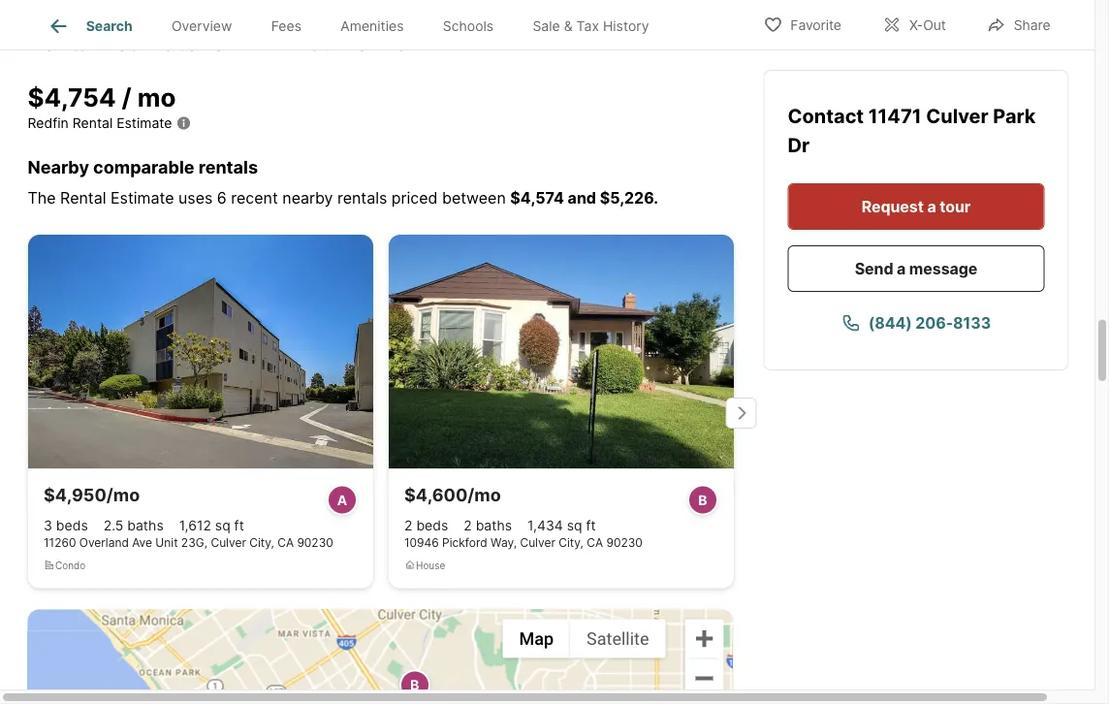 Task type: vqa. For each thing, say whether or not it's contained in the screenshot.
right a
yes



Task type: describe. For each thing, give the bounding box(es) containing it.
x-out
[[910, 17, 947, 33]]

2 baths
[[463, 518, 512, 534]]

/mo for $4,600
[[467, 485, 501, 506]]

map region
[[0, 383, 929, 704]]

$4,600
[[404, 485, 467, 506]]

uses
[[179, 189, 213, 208]]

request
[[862, 197, 924, 216]]

/
[[122, 82, 132, 113]]

11260
[[43, 536, 76, 550]]

2.5
[[103, 518, 123, 534]]

0 horizontal spatial dr
[[437, 29, 463, 56]]

between
[[442, 189, 506, 208]]

0 horizontal spatial rentals
[[199, 157, 258, 178]]

0 vertical spatial park
[[383, 29, 432, 56]]

x-
[[910, 17, 924, 33]]

2 city, from the left
[[559, 536, 583, 550]]

fees
[[271, 18, 302, 34]]

condo
[[55, 561, 85, 572]]

send
[[855, 259, 894, 278]]

10946
[[404, 536, 439, 550]]

culver right fees
[[306, 29, 378, 56]]

$4,950 /mo
[[43, 485, 140, 506]]

sale
[[533, 18, 560, 34]]

$4,754
[[28, 82, 116, 113]]

for rent std image
[[389, 689, 419, 704]]

tab list containing search
[[28, 0, 685, 49]]

nearby
[[28, 157, 89, 178]]

overland
[[79, 536, 128, 550]]

for
[[203, 29, 234, 56]]

1,612 sq ft
[[179, 518, 244, 534]]

park inside the 11471 culver park dr
[[994, 104, 1036, 128]]

request a tour button
[[788, 183, 1045, 230]]

(844) 206-8133
[[869, 313, 992, 332]]

nearby comparable rentals
[[28, 157, 258, 178]]

ft for $4,600 /mo
[[586, 518, 596, 534]]

overview tab
[[152, 3, 252, 49]]

tour
[[940, 197, 971, 216]]

sq for $4,600 /mo
[[567, 518, 582, 534]]

0 vertical spatial rental
[[28, 29, 97, 56]]

photo of 10946 pickford way, culver city, ca 90230 image
[[389, 235, 734, 469]]

1,434 sq ft
[[527, 518, 596, 534]]

(844) 206-8133 link
[[788, 300, 1045, 346]]

priced
[[392, 189, 438, 208]]

$5,226.
[[600, 189, 659, 208]]

map button
[[503, 620, 570, 659]]

beds for $4,950 /mo
[[56, 518, 88, 534]]

1,434
[[527, 518, 563, 534]]

206-
[[916, 313, 954, 332]]

8133
[[954, 313, 992, 332]]

overview
[[172, 18, 232, 34]]

house
[[416, 561, 445, 572]]

11260 overland ave unit 23g, culver city, ca 90230
[[43, 536, 333, 550]]

23g,
[[181, 536, 207, 550]]

mo
[[138, 82, 176, 113]]

/mo for $4,950
[[106, 485, 140, 506]]

send a message
[[855, 259, 978, 278]]

0 vertical spatial b
[[698, 492, 707, 509]]

search link
[[47, 15, 133, 38]]

amenities
[[341, 18, 404, 34]]

0 vertical spatial estimate
[[102, 29, 198, 56]]

1 horizontal spatial rentals
[[338, 189, 387, 208]]

redfin
[[28, 115, 69, 132]]



Task type: locate. For each thing, give the bounding box(es) containing it.
beds up 11260
[[56, 518, 88, 534]]

sq right 1,434
[[567, 518, 582, 534]]

estimate
[[102, 29, 198, 56], [117, 115, 172, 132], [111, 189, 174, 208]]

rentals left priced
[[338, 189, 387, 208]]

1 horizontal spatial b
[[698, 492, 707, 509]]

ca down 1,434 sq ft
[[587, 536, 603, 550]]

contact
[[788, 104, 869, 128]]

0 vertical spatial rentals
[[199, 157, 258, 178]]

baths up way,
[[476, 518, 512, 534]]

1 horizontal spatial baths
[[476, 518, 512, 534]]

baths up ave
[[127, 518, 163, 534]]

estimate for redfin rental estimate
[[117, 115, 172, 132]]

0 horizontal spatial 2
[[404, 518, 412, 534]]

ft for $4,950 /mo
[[234, 518, 244, 534]]

nearby
[[283, 189, 333, 208]]

tax
[[577, 18, 599, 34]]

a
[[928, 197, 937, 216], [897, 259, 906, 278]]

11471 inside the 11471 culver park dr
[[869, 104, 922, 128]]

0 horizontal spatial b
[[410, 678, 419, 694]]

1 vertical spatial b
[[410, 678, 419, 694]]

1 beds from the left
[[56, 518, 88, 534]]

baths for $4,600 /mo
[[476, 518, 512, 534]]

send a message button
[[788, 245, 1045, 292]]

0 horizontal spatial sq
[[215, 518, 230, 534]]

0 horizontal spatial a
[[897, 259, 906, 278]]

1 horizontal spatial a
[[928, 197, 937, 216]]

ft right 1,612
[[234, 518, 244, 534]]

search
[[86, 18, 133, 34]]

dr inside the 11471 culver park dr
[[788, 133, 810, 157]]

city, right 23g,
[[249, 536, 274, 550]]

11471 right for
[[240, 29, 301, 56]]

a for request
[[928, 197, 937, 216]]

the rental estimate uses 6 recent nearby rentals priced between $4,574 and $5,226.
[[28, 189, 659, 208]]

ca
[[277, 536, 293, 550], [587, 536, 603, 550]]

2 beds
[[404, 518, 448, 534]]

90230
[[297, 536, 333, 550], [606, 536, 642, 550]]

map
[[519, 629, 554, 649]]

sq for $4,950 /mo
[[215, 518, 230, 534]]

estimate down nearby comparable rentals
[[111, 189, 174, 208]]

1,612
[[179, 518, 211, 534]]

rentals up 6
[[199, 157, 258, 178]]

x-out button
[[866, 4, 963, 44]]

0 horizontal spatial baths
[[127, 518, 163, 534]]

park
[[383, 29, 432, 56], [994, 104, 1036, 128]]

beds
[[56, 518, 88, 534], [416, 518, 448, 534]]

1 /mo from the left
[[106, 485, 140, 506]]

amenities tab
[[321, 3, 424, 49]]

1 baths from the left
[[127, 518, 163, 534]]

1 horizontal spatial /mo
[[467, 485, 501, 506]]

1 vertical spatial rentals
[[338, 189, 387, 208]]

0 horizontal spatial beds
[[56, 518, 88, 534]]

1 sq from the left
[[215, 518, 230, 534]]

$4,754 / mo
[[28, 82, 176, 113]]

1 city, from the left
[[249, 536, 274, 550]]

11471 culver park dr
[[788, 104, 1036, 157]]

next image
[[726, 398, 757, 429]]

1 2 from the left
[[404, 518, 412, 534]]

2 ca from the left
[[587, 536, 603, 550]]

culver
[[306, 29, 378, 56], [927, 104, 989, 128], [210, 536, 246, 550], [520, 536, 555, 550]]

a for send
[[897, 259, 906, 278]]

3 beds
[[43, 518, 88, 534]]

favorite button
[[747, 4, 858, 44]]

estimate for the rental estimate uses 6 recent nearby rentals priced between $4,574 and $5,226.
[[111, 189, 174, 208]]

/mo up 2 baths
[[467, 485, 501, 506]]

sq right 1,612
[[215, 518, 230, 534]]

0 horizontal spatial /mo
[[106, 485, 140, 506]]

satellite button
[[570, 620, 666, 659]]

way,
[[490, 536, 517, 550]]

1 horizontal spatial 2
[[463, 518, 472, 534]]

3
[[43, 518, 52, 534]]

redfin rental estimate
[[28, 115, 172, 132]]

2.5 baths
[[103, 518, 163, 534]]

unit
[[155, 536, 178, 550]]

1 vertical spatial rental
[[72, 115, 113, 132]]

rental
[[28, 29, 97, 56], [72, 115, 113, 132], [60, 189, 106, 208]]

favorite
[[791, 17, 842, 33]]

the
[[28, 189, 56, 208]]

ft
[[234, 518, 244, 534], [586, 518, 596, 534]]

schools
[[443, 18, 494, 34]]

ave
[[132, 536, 152, 550]]

0 horizontal spatial 90230
[[297, 536, 333, 550]]

0 horizontal spatial ft
[[234, 518, 244, 534]]

rental up $4,754
[[28, 29, 97, 56]]

1 horizontal spatial 90230
[[606, 536, 642, 550]]

2 for 2 baths
[[463, 518, 472, 534]]

1 vertical spatial a
[[897, 259, 906, 278]]

2 sq from the left
[[567, 518, 582, 534]]

2 vertical spatial estimate
[[111, 189, 174, 208]]

rental for redfin
[[72, 115, 113, 132]]

2 90230 from the left
[[606, 536, 642, 550]]

$4,600 /mo
[[404, 485, 501, 506]]

1 ft from the left
[[234, 518, 244, 534]]

2 beds from the left
[[416, 518, 448, 534]]

11471
[[240, 29, 301, 56], [869, 104, 922, 128]]

dr
[[437, 29, 463, 56], [788, 133, 810, 157]]

1 horizontal spatial 11471
[[869, 104, 922, 128]]

1 horizontal spatial sq
[[567, 518, 582, 534]]

dr right amenities tab
[[437, 29, 463, 56]]

1 horizontal spatial ca
[[587, 536, 603, 550]]

dr down contact
[[788, 133, 810, 157]]

1 vertical spatial dr
[[788, 133, 810, 157]]

city, down 1,434 sq ft
[[559, 536, 583, 550]]

1 vertical spatial park
[[994, 104, 1036, 128]]

fees tab
[[252, 3, 321, 49]]

culver down 1,434
[[520, 536, 555, 550]]

recent
[[231, 189, 278, 208]]

city,
[[249, 536, 274, 550], [559, 536, 583, 550]]

11471 up request
[[869, 104, 922, 128]]

estimate down the mo
[[117, 115, 172, 132]]

a
[[337, 492, 347, 509]]

2 ft from the left
[[586, 518, 596, 534]]

2 for 2 beds
[[404, 518, 412, 534]]

0 vertical spatial a
[[928, 197, 937, 216]]

0 vertical spatial dr
[[437, 29, 463, 56]]

park down share button at top right
[[994, 104, 1036, 128]]

$4,950
[[43, 485, 106, 506]]

0 vertical spatial 11471
[[240, 29, 301, 56]]

2 up the 10946
[[404, 518, 412, 534]]

0 horizontal spatial 11471
[[240, 29, 301, 56]]

2
[[404, 518, 412, 534], [463, 518, 472, 534]]

0 horizontal spatial park
[[383, 29, 432, 56]]

a right the send
[[897, 259, 906, 278]]

0 horizontal spatial city,
[[249, 536, 274, 550]]

sq
[[215, 518, 230, 534], [567, 518, 582, 534]]

&
[[564, 18, 573, 34]]

0 horizontal spatial ca
[[277, 536, 293, 550]]

sale & tax history tab
[[513, 3, 669, 49]]

2 baths from the left
[[476, 518, 512, 534]]

1 horizontal spatial ft
[[586, 518, 596, 534]]

1 horizontal spatial park
[[994, 104, 1036, 128]]

culver down 1,612 sq ft
[[210, 536, 246, 550]]

rental for the
[[60, 189, 106, 208]]

/mo up 2.5
[[106, 485, 140, 506]]

1 vertical spatial estimate
[[117, 115, 172, 132]]

estimate up the mo
[[102, 29, 198, 56]]

share button
[[971, 4, 1068, 44]]

out
[[924, 17, 947, 33]]

park left schools
[[383, 29, 432, 56]]

a left tour
[[928, 197, 937, 216]]

1 horizontal spatial dr
[[788, 133, 810, 157]]

history
[[603, 18, 649, 34]]

1 horizontal spatial beds
[[416, 518, 448, 534]]

(844) 206-8133 button
[[788, 300, 1045, 346]]

and
[[568, 189, 597, 208]]

menu bar
[[503, 620, 666, 659]]

10946 pickford way, culver city, ca 90230
[[404, 536, 642, 550]]

1 horizontal spatial city,
[[559, 536, 583, 550]]

6
[[217, 189, 227, 208]]

b inside map region
[[410, 678, 419, 694]]

2 up pickford
[[463, 518, 472, 534]]

1 90230 from the left
[[297, 536, 333, 550]]

2 vertical spatial rental
[[60, 189, 106, 208]]

tab list
[[28, 0, 685, 49]]

rental down nearby
[[60, 189, 106, 208]]

pickford
[[442, 536, 487, 550]]

message
[[910, 259, 978, 278]]

rentals
[[199, 157, 258, 178], [338, 189, 387, 208]]

comparable
[[93, 157, 195, 178]]

rental down $4,754 / mo
[[72, 115, 113, 132]]

(844)
[[869, 313, 913, 332]]

1 vertical spatial 11471
[[869, 104, 922, 128]]

1 ca from the left
[[277, 536, 293, 550]]

photo of 11260 overland ave unit 23g, culver city, ca 90230 image
[[28, 235, 373, 469]]

ca right 23g,
[[277, 536, 293, 550]]

baths for $4,950 /mo
[[127, 518, 163, 534]]

$4,574
[[511, 189, 564, 208]]

sale & tax history
[[533, 18, 649, 34]]

rental estimate for 11471 culver park dr
[[28, 29, 463, 56]]

culver up tour
[[927, 104, 989, 128]]

beds up the 10946
[[416, 518, 448, 534]]

baths
[[127, 518, 163, 534], [476, 518, 512, 534]]

request a tour
[[862, 197, 971, 216]]

menu bar containing map
[[503, 620, 666, 659]]

2 2 from the left
[[463, 518, 472, 534]]

schools tab
[[424, 3, 513, 49]]

share
[[1014, 17, 1051, 33]]

2 /mo from the left
[[467, 485, 501, 506]]

satellite
[[587, 629, 649, 649]]

culver inside the 11471 culver park dr
[[927, 104, 989, 128]]

ft right 1,434
[[586, 518, 596, 534]]

beds for $4,600 /mo
[[416, 518, 448, 534]]



